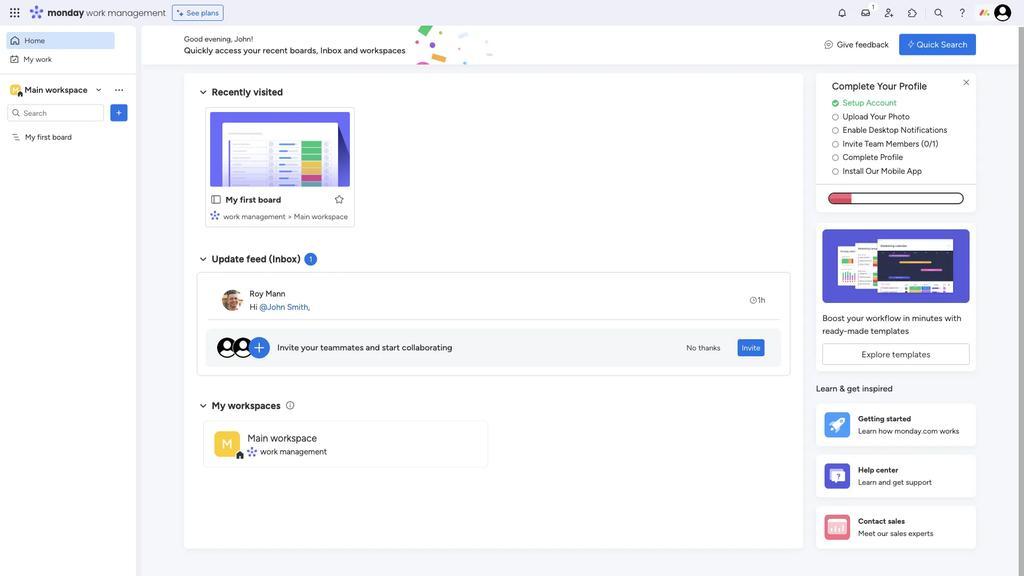 Task type: locate. For each thing, give the bounding box(es) containing it.
get down center
[[893, 478, 905, 487]]

option
[[0, 128, 136, 130]]

learn inside getting started learn how monday.com works
[[859, 426, 877, 436]]

1 horizontal spatial workspace image
[[215, 431, 240, 457]]

work down home
[[36, 54, 52, 64]]

templates
[[871, 325, 910, 336], [893, 349, 931, 359]]

0 horizontal spatial and
[[344, 45, 358, 55]]

circle o image
[[833, 140, 839, 148], [833, 153, 839, 161], [833, 167, 839, 175]]

1 vertical spatial your
[[871, 111, 887, 121]]

1 vertical spatial my first board
[[226, 194, 281, 204]]

how
[[879, 426, 893, 436]]

main down my work
[[25, 85, 43, 95]]

help image
[[957, 7, 968, 18]]

circle o image left team
[[833, 140, 839, 148]]

1 vertical spatial and
[[366, 342, 380, 353]]

workspace up work management
[[271, 432, 317, 444]]

0 horizontal spatial m
[[12, 85, 19, 94]]

photo
[[889, 111, 910, 121]]

my work
[[23, 54, 52, 64]]

1 vertical spatial complete
[[843, 152, 879, 162]]

add to favorites image
[[334, 194, 345, 204]]

inbox
[[320, 45, 342, 55]]

1 vertical spatial circle o image
[[833, 153, 839, 161]]

my right public board icon
[[226, 194, 238, 204]]

profile up setup account link
[[900, 80, 928, 92]]

workspaces right "inbox"
[[360, 45, 406, 55]]

0 vertical spatial board
[[52, 133, 72, 142]]

2 vertical spatial and
[[879, 478, 891, 487]]

started
[[887, 414, 912, 423]]

first inside list box
[[37, 133, 50, 142]]

0 vertical spatial main workspace
[[25, 85, 88, 95]]

2 circle o image from the top
[[833, 153, 839, 161]]

1 horizontal spatial board
[[258, 194, 281, 204]]

my right the close my workspaces icon
[[212, 400, 226, 411]]

management for work management
[[280, 447, 327, 456]]

1 vertical spatial board
[[258, 194, 281, 204]]

board
[[52, 133, 72, 142], [258, 194, 281, 204]]

get
[[848, 383, 861, 394], [893, 478, 905, 487]]

boost your workflow in minutes with ready-made templates
[[823, 313, 962, 336]]

0 vertical spatial circle o image
[[833, 140, 839, 148]]

circle o image for complete
[[833, 153, 839, 161]]

monday.com
[[895, 426, 938, 436]]

0 vertical spatial circle o image
[[833, 113, 839, 121]]

1 vertical spatial management
[[242, 212, 286, 221]]

account
[[867, 98, 897, 107]]

0 horizontal spatial invite
[[278, 342, 299, 353]]

2 vertical spatial your
[[301, 342, 318, 353]]

and inside help center learn and get support
[[879, 478, 891, 487]]

options image
[[114, 108, 124, 118]]

sales
[[889, 517, 905, 526], [891, 529, 907, 538]]

1 horizontal spatial your
[[301, 342, 318, 353]]

0 horizontal spatial board
[[52, 133, 72, 142]]

templates inside button
[[893, 349, 931, 359]]

your up made
[[847, 313, 864, 323]]

1 vertical spatial main workspace
[[248, 432, 317, 444]]

0 vertical spatial m
[[12, 85, 19, 94]]

learn left the &
[[817, 383, 838, 394]]

0 vertical spatial get
[[848, 383, 861, 394]]

workspace inside 'element'
[[45, 85, 88, 95]]

sales up our
[[889, 517, 905, 526]]

complete
[[833, 80, 875, 92], [843, 152, 879, 162]]

templates inside boost your workflow in minutes with ready-made templates
[[871, 325, 910, 336]]

Search in workspace field
[[22, 107, 89, 119]]

0 horizontal spatial first
[[37, 133, 50, 142]]

and
[[344, 45, 358, 55], [366, 342, 380, 353], [879, 478, 891, 487]]

0 horizontal spatial main workspace
[[25, 85, 88, 95]]

work inside button
[[36, 54, 52, 64]]

and right "inbox"
[[344, 45, 358, 55]]

2 vertical spatial management
[[280, 447, 327, 456]]

1 horizontal spatial invite
[[742, 343, 761, 352]]

quickly
[[184, 45, 213, 55]]

your down john!
[[244, 45, 261, 55]]

management
[[108, 7, 166, 19], [242, 212, 286, 221], [280, 447, 327, 456]]

profile down the "invite team members (0/1)"
[[881, 152, 904, 162]]

evening,
[[205, 34, 233, 43]]

1 vertical spatial circle o image
[[833, 126, 839, 134]]

1 horizontal spatial main
[[248, 432, 268, 444]]

0 horizontal spatial your
[[244, 45, 261, 55]]

1 horizontal spatial first
[[240, 194, 256, 204]]

1 vertical spatial templates
[[893, 349, 931, 359]]

1 horizontal spatial workspaces
[[360, 45, 406, 55]]

enable desktop notifications link
[[833, 124, 977, 136]]

contact
[[859, 517, 887, 526]]

templates right explore
[[893, 349, 931, 359]]

complete up the 'install'
[[843, 152, 879, 162]]

learn down help
[[859, 478, 877, 487]]

install
[[843, 166, 864, 175]]

and down center
[[879, 478, 891, 487]]

invite
[[843, 139, 863, 148], [278, 342, 299, 353], [742, 343, 761, 352]]

2 vertical spatial circle o image
[[833, 167, 839, 175]]

collaborating
[[402, 342, 453, 353]]

invite members image
[[884, 7, 895, 18]]

quick
[[917, 39, 940, 49]]

1 circle o image from the top
[[833, 140, 839, 148]]

sales right our
[[891, 529, 907, 538]]

1 vertical spatial main
[[294, 212, 310, 221]]

getting
[[859, 414, 885, 423]]

workspace up search in workspace field
[[45, 85, 88, 95]]

close my workspaces image
[[197, 399, 210, 412]]

explore templates button
[[823, 343, 970, 365]]

contact sales element
[[817, 506, 977, 549]]

complete up "setup"
[[833, 80, 875, 92]]

invite inside button
[[742, 343, 761, 352]]

2 horizontal spatial invite
[[843, 139, 863, 148]]

1h
[[758, 295, 766, 305]]

m for the bottom workspace image
[[222, 436, 233, 452]]

center
[[877, 465, 899, 475]]

recent
[[263, 45, 288, 55]]

your inside "link"
[[871, 111, 887, 121]]

quick search
[[917, 39, 968, 49]]

0 horizontal spatial workspace image
[[10, 84, 21, 96]]

templates down workflow
[[871, 325, 910, 336]]

inbox image
[[861, 7, 872, 18]]

profile
[[900, 80, 928, 92], [881, 152, 904, 162]]

1 horizontal spatial m
[[222, 436, 233, 452]]

2 horizontal spatial main
[[294, 212, 310, 221]]

0 vertical spatial my first board
[[25, 133, 72, 142]]

work management
[[261, 447, 327, 456]]

members
[[886, 139, 920, 148]]

circle o image inside install our mobile app link
[[833, 167, 839, 175]]

home button
[[6, 32, 115, 49]]

1 horizontal spatial and
[[366, 342, 380, 353]]

john!
[[235, 34, 253, 43]]

0 vertical spatial workspace image
[[10, 84, 21, 96]]

main right >
[[294, 212, 310, 221]]

learn for help
[[859, 478, 877, 487]]

1 horizontal spatial get
[[893, 478, 905, 487]]

2 horizontal spatial and
[[879, 478, 891, 487]]

your inside boost your workflow in minutes with ready-made templates
[[847, 313, 864, 323]]

v2 bolt switch image
[[908, 38, 915, 50]]

main workspace up work management
[[248, 432, 317, 444]]

work
[[86, 7, 105, 19], [36, 54, 52, 64], [224, 212, 240, 221], [261, 447, 278, 456]]

in
[[904, 313, 910, 323]]

2 vertical spatial learn
[[859, 478, 877, 487]]

my down search in workspace field
[[25, 133, 35, 142]]

1 vertical spatial m
[[222, 436, 233, 452]]

ready-
[[823, 325, 848, 336]]

circle o image left enable
[[833, 126, 839, 134]]

board inside list box
[[52, 133, 72, 142]]

circle o image inside complete profile link
[[833, 153, 839, 161]]

0 vertical spatial templates
[[871, 325, 910, 336]]

0 vertical spatial workspace
[[45, 85, 88, 95]]

first right public board icon
[[240, 194, 256, 204]]

0 vertical spatial your
[[244, 45, 261, 55]]

your up account
[[878, 80, 897, 92]]

workspace image
[[10, 84, 21, 96], [215, 431, 240, 457]]

help center learn and get support
[[859, 465, 933, 487]]

circle o image left the 'install'
[[833, 167, 839, 175]]

boost
[[823, 313, 845, 323]]

see
[[187, 8, 199, 17]]

2 circle o image from the top
[[833, 126, 839, 134]]

and for help
[[879, 478, 891, 487]]

my first board up work management > main workspace
[[226, 194, 281, 204]]

my first board list box
[[0, 126, 136, 290]]

learn down the getting
[[859, 426, 877, 436]]

my inside button
[[23, 54, 34, 64]]

upload your photo
[[843, 111, 910, 121]]

1 image
[[869, 1, 878, 13]]

update feed (inbox)
[[212, 253, 301, 265]]

0 vertical spatial workspaces
[[360, 45, 406, 55]]

1 vertical spatial profile
[[881, 152, 904, 162]]

and left start
[[366, 342, 380, 353]]

1 vertical spatial learn
[[859, 426, 877, 436]]

work up update
[[224, 212, 240, 221]]

your left teammates at the left of page
[[301, 342, 318, 353]]

my first board
[[25, 133, 72, 142], [226, 194, 281, 204]]

work right monday
[[86, 7, 105, 19]]

complete for complete your profile
[[833, 80, 875, 92]]

1 vertical spatial your
[[847, 313, 864, 323]]

setup account link
[[833, 97, 977, 109]]

first
[[37, 133, 50, 142], [240, 194, 256, 204]]

2 horizontal spatial your
[[847, 313, 864, 323]]

main
[[25, 85, 43, 95], [294, 212, 310, 221], [248, 432, 268, 444]]

3 circle o image from the top
[[833, 167, 839, 175]]

0 horizontal spatial get
[[848, 383, 861, 394]]

learn inside help center learn and get support
[[859, 478, 877, 487]]

work management > main workspace
[[224, 212, 348, 221]]

main workspace
[[25, 85, 88, 95], [248, 432, 317, 444]]

0 vertical spatial main
[[25, 85, 43, 95]]

board down search in workspace field
[[52, 133, 72, 142]]

m inside "workspace selection" 'element'
[[12, 85, 19, 94]]

circle o image inside upload your photo "link"
[[833, 113, 839, 121]]

0 vertical spatial first
[[37, 133, 50, 142]]

0 vertical spatial your
[[878, 80, 897, 92]]

give feedback
[[838, 39, 889, 49]]

workspaces right the close my workspaces icon
[[228, 400, 281, 411]]

invite team members (0/1) link
[[833, 138, 977, 150]]

1 vertical spatial first
[[240, 194, 256, 204]]

circle o image down check circle 'icon'
[[833, 113, 839, 121]]

0 horizontal spatial main
[[25, 85, 43, 95]]

1 vertical spatial sales
[[891, 529, 907, 538]]

1 vertical spatial workspace
[[312, 212, 348, 221]]

main workspace inside "workspace selection" 'element'
[[25, 85, 88, 95]]

apps image
[[908, 7, 919, 18]]

main workspace up search in workspace field
[[25, 85, 88, 95]]

circle o image left complete profile
[[833, 153, 839, 161]]

0 vertical spatial profile
[[900, 80, 928, 92]]

invite for team
[[843, 139, 863, 148]]

john smith image
[[995, 4, 1012, 21]]

2 vertical spatial main
[[248, 432, 268, 444]]

circle o image inside enable desktop notifications link
[[833, 126, 839, 134]]

my first board down search in workspace field
[[25, 133, 72, 142]]

0 horizontal spatial my first board
[[25, 133, 72, 142]]

workspace
[[45, 85, 88, 95], [312, 212, 348, 221], [271, 432, 317, 444]]

see plans
[[187, 8, 219, 17]]

notifications image
[[837, 7, 848, 18]]

our
[[878, 529, 889, 538]]

1 vertical spatial get
[[893, 478, 905, 487]]

your down account
[[871, 111, 887, 121]]

workspace down add to favorites image
[[312, 212, 348, 221]]

circle o image inside invite team members (0/1) link
[[833, 140, 839, 148]]

1 circle o image from the top
[[833, 113, 839, 121]]

search everything image
[[934, 7, 945, 18]]

0 horizontal spatial workspaces
[[228, 400, 281, 411]]

first down search in workspace field
[[37, 133, 50, 142]]

main down my workspaces
[[248, 432, 268, 444]]

my down home
[[23, 54, 34, 64]]

board up work management > main workspace
[[258, 194, 281, 204]]

0 vertical spatial and
[[344, 45, 358, 55]]

circle o image
[[833, 113, 839, 121], [833, 126, 839, 134]]

0 vertical spatial complete
[[833, 80, 875, 92]]

get right the &
[[848, 383, 861, 394]]

invite for your
[[278, 342, 299, 353]]



Task type: describe. For each thing, give the bounding box(es) containing it.
and for invite
[[366, 342, 380, 353]]

1 horizontal spatial main workspace
[[248, 432, 317, 444]]

1 vertical spatial workspaces
[[228, 400, 281, 411]]

install our mobile app
[[843, 166, 923, 175]]

no
[[687, 343, 697, 352]]

circle o image for upload
[[833, 113, 839, 121]]

2 vertical spatial workspace
[[271, 432, 317, 444]]

my workspaces
[[212, 400, 281, 411]]

roy mann
[[250, 289, 286, 298]]

start
[[382, 342, 400, 353]]

v2 user feedback image
[[825, 38, 833, 50]]

0 vertical spatial learn
[[817, 383, 838, 394]]

learn for getting
[[859, 426, 877, 436]]

give
[[838, 39, 854, 49]]

thanks
[[699, 343, 721, 352]]

0 vertical spatial sales
[[889, 517, 905, 526]]

circle o image for install
[[833, 167, 839, 175]]

help center element
[[817, 455, 977, 497]]

check circle image
[[833, 99, 839, 107]]

plans
[[201, 8, 219, 17]]

with
[[945, 313, 962, 323]]

notifications
[[901, 125, 948, 135]]

your for photo
[[871, 111, 887, 121]]

our
[[866, 166, 880, 175]]

1
[[309, 255, 312, 264]]

explore templates
[[862, 349, 931, 359]]

upload
[[843, 111, 869, 121]]

learn & get inspired
[[817, 383, 893, 394]]

recently visited
[[212, 86, 283, 98]]

see plans button
[[172, 5, 224, 21]]

install our mobile app link
[[833, 165, 977, 177]]

mann
[[266, 289, 286, 298]]

teammates
[[320, 342, 364, 353]]

setup account
[[843, 98, 897, 107]]

search
[[942, 39, 968, 49]]

made
[[848, 325, 869, 336]]

workspace image inside 'element'
[[10, 84, 21, 96]]

get inside help center learn and get support
[[893, 478, 905, 487]]

invite button
[[738, 339, 765, 356]]

>
[[288, 212, 292, 221]]

roy
[[250, 289, 264, 298]]

no thanks
[[687, 343, 721, 352]]

setup
[[843, 98, 865, 107]]

app
[[908, 166, 923, 175]]

close recently visited image
[[197, 86, 210, 98]]

access
[[215, 45, 241, 55]]

workspace options image
[[114, 84, 124, 95]]

visited
[[253, 86, 283, 98]]

complete your profile
[[833, 80, 928, 92]]

my work button
[[6, 50, 115, 68]]

getting started element
[[817, 403, 977, 446]]

m for workspace image inside the 'element'
[[12, 85, 19, 94]]

explore
[[862, 349, 891, 359]]

main inside "workspace selection" 'element'
[[25, 85, 43, 95]]

public board image
[[210, 193, 222, 205]]

and inside good evening, john! quickly access your recent boards, inbox and workspaces
[[344, 45, 358, 55]]

boards,
[[290, 45, 318, 55]]

0 vertical spatial management
[[108, 7, 166, 19]]

recently
[[212, 86, 251, 98]]

management for work management > main workspace
[[242, 212, 286, 221]]

select product image
[[10, 7, 20, 18]]

contact sales meet our sales experts
[[859, 517, 934, 538]]

circle o image for invite
[[833, 140, 839, 148]]

my inside list box
[[25, 133, 35, 142]]

complete profile
[[843, 152, 904, 162]]

getting started learn how monday.com works
[[859, 414, 960, 436]]

circle o image for enable
[[833, 126, 839, 134]]

work down my workspaces
[[261, 447, 278, 456]]

minutes
[[913, 313, 943, 323]]

home
[[25, 36, 45, 45]]

workspace selection element
[[10, 84, 89, 97]]

upload your photo link
[[833, 110, 977, 122]]

1 vertical spatial workspace image
[[215, 431, 240, 457]]

&
[[840, 383, 846, 394]]

dapulse x slim image
[[961, 76, 973, 89]]

experts
[[909, 529, 934, 538]]

works
[[940, 426, 960, 436]]

invite team members (0/1)
[[843, 139, 939, 148]]

no thanks button
[[683, 339, 725, 356]]

close update feed (inbox) image
[[197, 253, 210, 266]]

support
[[906, 478, 933, 487]]

enable
[[843, 125, 867, 135]]

your for profile
[[878, 80, 897, 92]]

(0/1)
[[922, 139, 939, 148]]

good evening, john! quickly access your recent boards, inbox and workspaces
[[184, 34, 406, 55]]

complete for complete profile
[[843, 152, 879, 162]]

monday
[[48, 7, 84, 19]]

monday work management
[[48, 7, 166, 19]]

enable desktop notifications
[[843, 125, 948, 135]]

meet
[[859, 529, 876, 538]]

complete profile link
[[833, 151, 977, 163]]

(inbox)
[[269, 253, 301, 265]]

mobile
[[882, 166, 906, 175]]

templates image image
[[826, 229, 967, 303]]

roy mann image
[[222, 290, 243, 311]]

your for boost your workflow in minutes with ready-made templates
[[847, 313, 864, 323]]

your inside good evening, john! quickly access your recent boards, inbox and workspaces
[[244, 45, 261, 55]]

your for invite your teammates and start collaborating
[[301, 342, 318, 353]]

update
[[212, 253, 244, 265]]

desktop
[[869, 125, 899, 135]]

team
[[865, 139, 884, 148]]

1 horizontal spatial my first board
[[226, 194, 281, 204]]

invite your teammates and start collaborating
[[278, 342, 453, 353]]

feed
[[247, 253, 267, 265]]

help
[[859, 465, 875, 475]]

workspaces inside good evening, john! quickly access your recent boards, inbox and workspaces
[[360, 45, 406, 55]]

my first board inside list box
[[25, 133, 72, 142]]

good
[[184, 34, 203, 43]]

quick search button
[[900, 34, 977, 55]]



Task type: vqa. For each thing, say whether or not it's contained in the screenshot.
Main to the bottom
yes



